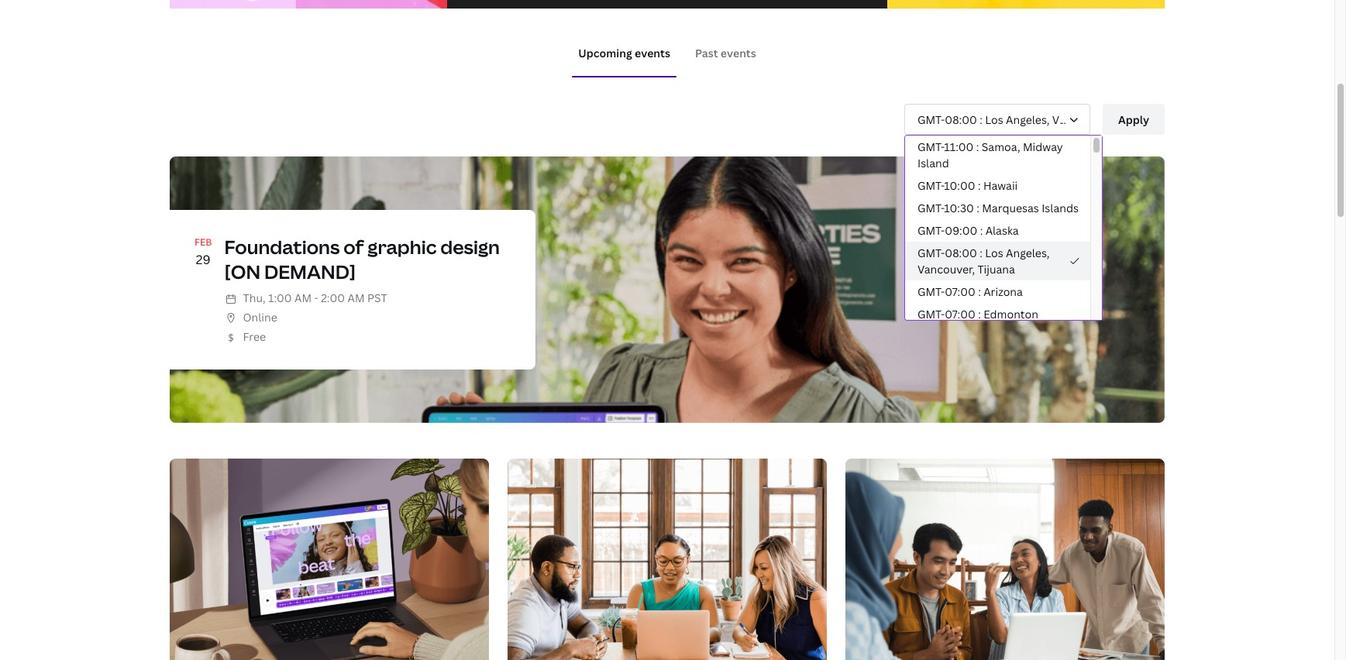Task type: locate. For each thing, give the bounding box(es) containing it.
angeles, inside gmt-08:00 : los angeles, vancouver, tijuana
[[1006, 246, 1050, 260]]

island
[[918, 156, 949, 171]]

los inside dropdown button
[[985, 112, 1004, 127]]

islands
[[1042, 201, 1079, 216]]

6 gmt- from the top
[[918, 246, 945, 260]]

07:00 down gmt-07:00 : arizona option
[[945, 307, 976, 322]]

1 vertical spatial 07:00
[[945, 307, 976, 322]]

2 events from the left
[[721, 45, 756, 60]]

feb
[[195, 236, 212, 249]]

1 vertical spatial angeles,
[[1006, 246, 1050, 260]]

:
[[980, 112, 983, 127], [977, 140, 979, 154], [978, 178, 981, 193], [977, 201, 980, 216], [980, 223, 983, 238], [980, 246, 983, 260], [978, 285, 981, 299], [978, 307, 981, 322]]

foundations
[[224, 234, 340, 260]]

1 vertical spatial tijuana
[[978, 262, 1015, 277]]

1 vertical spatial gmt-08:00 : los angeles, vancouver, tijuana
[[918, 246, 1050, 277]]

los down gmt-09:00 : alaska option
[[985, 246, 1004, 260]]

1 horizontal spatial events
[[721, 45, 756, 60]]

free
[[243, 329, 266, 344]]

1 08:00 from the top
[[945, 112, 977, 127]]

-
[[314, 290, 318, 305]]

angeles,
[[1006, 112, 1050, 127], [1006, 246, 1050, 260]]

10:00
[[944, 178, 976, 193]]

alaska
[[986, 223, 1019, 238]]

1 events from the left
[[635, 45, 671, 60]]

1 horizontal spatial tijuana
[[1113, 112, 1150, 127]]

list box
[[905, 135, 1103, 326]]

am
[[295, 290, 312, 305], [348, 290, 365, 305]]

tijuana
[[1113, 112, 1150, 127], [978, 262, 1015, 277]]

gmt-07:00 : arizona gmt-07:00 : edmonton
[[918, 285, 1039, 322]]

2 08:00 from the top
[[945, 246, 977, 260]]

08:00 down the 09:00
[[945, 246, 977, 260]]

1 vertical spatial 08:00
[[945, 246, 977, 260]]

0 vertical spatial 07:00
[[945, 285, 976, 299]]

10:30
[[944, 201, 974, 216]]

los up samoa,
[[985, 112, 1004, 127]]

gmt-
[[918, 112, 945, 127], [918, 140, 944, 154], [918, 178, 944, 193], [918, 201, 944, 216], [918, 223, 945, 238], [918, 246, 945, 260], [918, 285, 945, 299], [918, 307, 945, 322]]

gmt- inside dropdown button
[[918, 112, 945, 127]]

08:00
[[945, 112, 977, 127], [945, 246, 977, 260]]

2 gmt-08:00 : los angeles, vancouver, tijuana from the top
[[918, 246, 1050, 277]]

09:00
[[945, 223, 978, 238]]

: up samoa,
[[980, 112, 983, 127]]

1 am from the left
[[295, 290, 312, 305]]

1 horizontal spatial vancouver,
[[1053, 112, 1110, 127]]

vancouver, inside dropdown button
[[1053, 112, 1110, 127]]

: down gmt-09:00 : alaska option
[[980, 246, 983, 260]]

events right past
[[721, 45, 756, 60]]

08:00 inside gmt-08:00 : los angeles, vancouver, tijuana
[[945, 246, 977, 260]]

vancouver, inside option
[[918, 262, 975, 277]]

feb 29
[[195, 236, 212, 268]]

arizona
[[984, 285, 1023, 299]]

: inside gmt-08:00 : los angeles, vancouver, tijuana
[[980, 246, 983, 260]]

angeles, inside dropdown button
[[1006, 112, 1050, 127]]

1 horizontal spatial am
[[348, 290, 365, 305]]

: down gmt-07:00 : arizona option
[[978, 307, 981, 322]]

am left the -
[[295, 290, 312, 305]]

07:00 left arizona at the top
[[945, 285, 976, 299]]

gmt-08:00 : los angeles, vancouver, tijuana option
[[905, 242, 1091, 281]]

1:00
[[268, 290, 292, 305]]

0 horizontal spatial tijuana
[[978, 262, 1015, 277]]

vancouver, down the 09:00
[[918, 262, 975, 277]]

07:00
[[945, 285, 976, 299], [945, 307, 976, 322]]

08:00 up 11:00
[[945, 112, 977, 127]]

0 vertical spatial tijuana
[[1113, 112, 1150, 127]]

thu,
[[243, 290, 266, 305]]

gmt-08:00 : los angeles, vancouver, tijuana up gmt-07:00 : arizona option
[[918, 246, 1050, 277]]

los inside option
[[985, 246, 1004, 260]]

1 gmt- from the top
[[918, 112, 945, 127]]

vancouver, up midway
[[1053, 112, 1110, 127]]

2 am from the left
[[348, 290, 365, 305]]

events right upcoming
[[635, 45, 671, 60]]

upcoming events
[[578, 45, 671, 60]]

1 vertical spatial vancouver,
[[918, 262, 975, 277]]

2 los from the top
[[985, 246, 1004, 260]]

past events link
[[695, 45, 756, 60]]

2 angeles, from the top
[[1006, 246, 1050, 260]]

gmt-08:00 : los angeles, vancouver, tijuana
[[918, 112, 1150, 127], [918, 246, 1050, 277]]

0 horizontal spatial events
[[635, 45, 671, 60]]

0 vertical spatial vancouver,
[[1053, 112, 1110, 127]]

0 vertical spatial 08:00
[[945, 112, 977, 127]]

0 vertical spatial los
[[985, 112, 1004, 127]]

0 vertical spatial angeles,
[[1006, 112, 1050, 127]]

2:00
[[321, 290, 345, 305]]

1 los from the top
[[985, 112, 1004, 127]]

events for past events
[[721, 45, 756, 60]]

7 gmt- from the top
[[918, 285, 945, 299]]

list box containing gmt-11:00 : samoa, midway island
[[905, 135, 1103, 326]]

gmt-11:00 : samoa, midway island gmt-10:00 : hawaii gmt-10:30 : marquesas islands gmt-09:00 : alaska
[[918, 140, 1079, 238]]

upcoming
[[578, 45, 632, 60]]

0 vertical spatial gmt-08:00 : los angeles, vancouver, tijuana
[[918, 112, 1150, 127]]

am left pst
[[348, 290, 365, 305]]

past
[[695, 45, 718, 60]]

tijuana inside dropdown button
[[1113, 112, 1150, 127]]

1 gmt-08:00 : los angeles, vancouver, tijuana from the top
[[918, 112, 1150, 127]]

angeles, up midway
[[1006, 112, 1050, 127]]

los
[[985, 112, 1004, 127], [985, 246, 1004, 260]]

gmt- inside gmt-08:00 : los angeles, vancouver, tijuana
[[918, 246, 945, 260]]

gmt-07:00 : edmonton option
[[905, 303, 1091, 326]]

angeles, down alaska
[[1006, 246, 1050, 260]]

0 horizontal spatial am
[[295, 290, 312, 305]]

1 angeles, from the top
[[1006, 112, 1050, 127]]

online
[[243, 310, 277, 325]]

gmt-08:00 : los angeles, vancouver, tijuana up midway
[[918, 112, 1150, 127]]

events
[[635, 45, 671, 60], [721, 45, 756, 60]]

1 vertical spatial los
[[985, 246, 1004, 260]]

vancouver,
[[1053, 112, 1110, 127], [918, 262, 975, 277]]

0 horizontal spatial vancouver,
[[918, 262, 975, 277]]



Task type: describe. For each thing, give the bounding box(es) containing it.
11:00
[[944, 140, 974, 154]]

3 gmt- from the top
[[918, 178, 944, 193]]

29
[[196, 251, 211, 268]]

of
[[344, 234, 364, 260]]

events for upcoming events
[[635, 45, 671, 60]]

8 gmt- from the top
[[918, 307, 945, 322]]

4 gmt- from the top
[[918, 201, 944, 216]]

thu, 1:00 am - 2:00 am pst
[[243, 290, 387, 305]]

foundations of graphic design [on demand]
[[224, 234, 500, 284]]

2 gmt- from the top
[[918, 140, 944, 154]]

marquesas
[[982, 201, 1039, 216]]

tijuana inside gmt-08:00 : los angeles, vancouver, tijuana
[[978, 262, 1015, 277]]

gmt-08:00 : los angeles, vancouver, tijuana inside dropdown button
[[918, 112, 1150, 127]]

gmt-09:00 : alaska option
[[905, 219, 1091, 242]]

midway
[[1023, 140, 1063, 154]]

gmt-10:00 : hawaii option
[[905, 174, 1091, 197]]

: left arizona at the top
[[978, 285, 981, 299]]

gmt-10:30 : marquesas islands option
[[905, 197, 1091, 219]]

5 gmt- from the top
[[918, 223, 945, 238]]

2 07:00 from the top
[[945, 307, 976, 322]]

: right 11:00
[[977, 140, 979, 154]]

: inside dropdown button
[[980, 112, 983, 127]]

gmt-08:00 : los angeles, vancouver, tijuana button
[[905, 104, 1150, 135]]

: right 10:30
[[977, 201, 980, 216]]

design
[[441, 234, 500, 260]]

1 07:00 from the top
[[945, 285, 976, 299]]

gmt-08:00 : los angeles, vancouver, tijuana inside option
[[918, 246, 1050, 277]]

past events
[[695, 45, 756, 60]]

hawaii
[[984, 178, 1018, 193]]

[on
[[224, 259, 261, 284]]

graphic
[[368, 234, 437, 260]]

: right the 09:00
[[980, 223, 983, 238]]

demand]
[[264, 259, 356, 284]]

edmonton
[[984, 307, 1039, 322]]

gmt-11:00 : samoa, midway island option
[[905, 136, 1091, 174]]

gmt-07:00 : arizona option
[[905, 281, 1091, 303]]

08:00 inside dropdown button
[[945, 112, 977, 127]]

samoa,
[[982, 140, 1021, 154]]

: right 10:00
[[978, 178, 981, 193]]

pst
[[367, 290, 387, 305]]



Task type: vqa. For each thing, say whether or not it's contained in the screenshot.
497,401 templates
no



